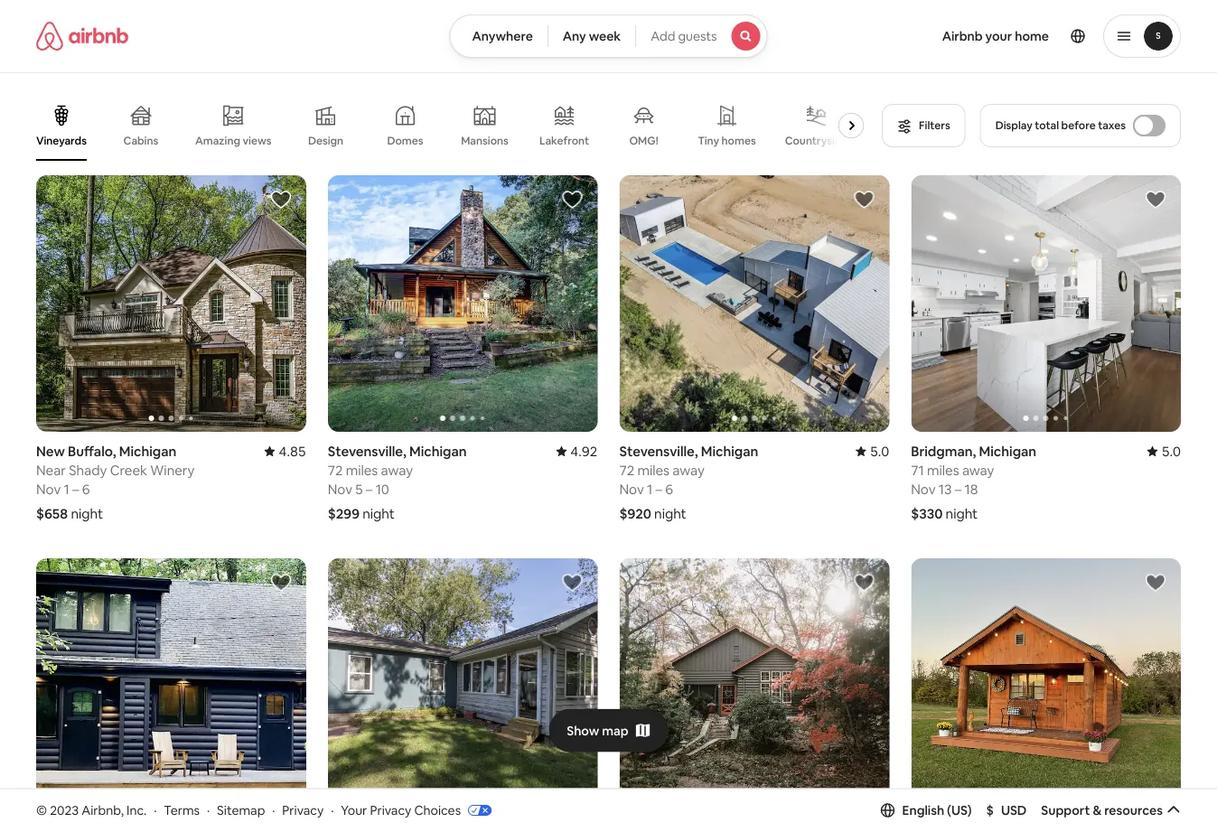 Task type: locate. For each thing, give the bounding box(es) containing it.
buffalo,
[[68, 442, 116, 460]]

terms · sitemap · privacy
[[164, 803, 324, 819]]

72 up the $920
[[620, 461, 635, 479]]

michigan inside bridgman, michigan 71 miles away nov 13 – 18 $330 night
[[980, 442, 1037, 460]]

1 – from the left
[[72, 480, 79, 498]]

omg!
[[630, 134, 659, 148]]

0 horizontal spatial privacy
[[282, 803, 324, 819]]

4 nov from the left
[[912, 480, 936, 498]]

tiny homes
[[698, 134, 756, 148]]

2 michigan from the left
[[410, 442, 467, 460]]

display total before taxes
[[996, 118, 1127, 132]]

add to wishlist: stevensville, michigan image for 5.0
[[854, 189, 875, 211]]

· left "your"
[[331, 803, 334, 819]]

miles inside stevensville, michigan 72 miles away nov 5 – 10 $299 night
[[346, 461, 378, 479]]

72 up $299
[[328, 461, 343, 479]]

– inside stevensville, michigan 72 miles away nov 1 – 6 $920 night
[[656, 480, 663, 498]]

$330
[[912, 505, 943, 522]]

near
[[36, 461, 66, 479]]

2 5.0 from the left
[[1162, 442, 1182, 460]]

nov inside bridgman, michigan 71 miles away nov 13 – 18 $330 night
[[912, 480, 936, 498]]

1 horizontal spatial 6
[[666, 480, 674, 498]]

miles inside bridgman, michigan 71 miles away nov 13 – 18 $330 night
[[928, 461, 960, 479]]

shady
[[69, 461, 107, 479]]

3 · from the left
[[272, 803, 275, 819]]

3 – from the left
[[656, 480, 663, 498]]

2 horizontal spatial away
[[963, 461, 995, 479]]

stevensville, inside stevensville, michigan 72 miles away nov 1 – 6 $920 night
[[620, 442, 699, 460]]

3 away from the left
[[963, 461, 995, 479]]

0 horizontal spatial 5.0
[[871, 442, 890, 460]]

away inside stevensville, michigan 72 miles away nov 5 – 10 $299 night
[[381, 461, 413, 479]]

$658
[[36, 505, 68, 522]]

taxes
[[1099, 118, 1127, 132]]

nov for nov 5 – 10
[[328, 480, 353, 498]]

group
[[36, 90, 872, 161], [36, 175, 306, 432], [328, 175, 598, 432], [620, 175, 890, 432], [912, 175, 1182, 432], [36, 559, 306, 815], [328, 559, 598, 815], [620, 559, 890, 815], [912, 559, 1182, 815]]

3 nov from the left
[[620, 480, 644, 498]]

5.0
[[871, 442, 890, 460], [1162, 442, 1182, 460]]

miles
[[346, 461, 378, 479], [638, 461, 670, 479], [928, 461, 960, 479]]

0 horizontal spatial 72
[[328, 461, 343, 479]]

5.0 out of 5 average rating image
[[856, 442, 890, 460]]

miles up the 5
[[346, 461, 378, 479]]

nov down near
[[36, 480, 61, 498]]

support & resources
[[1042, 803, 1164, 819]]

(us)
[[948, 803, 972, 819]]

filters
[[920, 118, 951, 132]]

2 horizontal spatial miles
[[928, 461, 960, 479]]

– for nov 13 – 18
[[955, 480, 962, 498]]

away inside stevensville, michigan 72 miles away nov 1 – 6 $920 night
[[673, 461, 705, 479]]

away inside bridgman, michigan 71 miles away nov 13 – 18 $330 night
[[963, 461, 995, 479]]

night down 18
[[946, 505, 978, 522]]

before
[[1062, 118, 1096, 132]]

stevensville, up the $920
[[620, 442, 699, 460]]

1 horizontal spatial privacy
[[370, 803, 412, 819]]

night
[[71, 505, 103, 522], [363, 505, 395, 522], [655, 505, 687, 522], [946, 505, 978, 522]]

2 nov from the left
[[328, 480, 353, 498]]

5.0 for stevensville, michigan 72 miles away nov 1 – 6 $920 night
[[871, 442, 890, 460]]

add to wishlist: michigan city, indiana image
[[562, 572, 584, 594]]

add to wishlist: stevensville, michigan image
[[562, 189, 584, 211], [854, 189, 875, 211]]

miles for 1
[[638, 461, 670, 479]]

1 horizontal spatial 72
[[620, 461, 635, 479]]

night inside stevensville, michigan 72 miles away nov 5 – 10 $299 night
[[363, 505, 395, 522]]

views
[[243, 134, 272, 148]]

airbnb your home
[[943, 28, 1050, 44]]

72
[[328, 461, 343, 479], [620, 461, 635, 479]]

1 horizontal spatial add to wishlist: stevensville, michigan image
[[854, 189, 875, 211]]

1
[[64, 480, 69, 498], [647, 480, 653, 498]]

0 horizontal spatial miles
[[346, 461, 378, 479]]

nov up the $920
[[620, 480, 644, 498]]

1 1 from the left
[[64, 480, 69, 498]]

add to wishlist: michiana, michigan image
[[270, 572, 292, 594]]

· left privacy link
[[272, 803, 275, 819]]

2 away from the left
[[673, 461, 705, 479]]

2023
[[50, 803, 79, 819]]

privacy right "your"
[[370, 803, 412, 819]]

2 – from the left
[[366, 480, 373, 498]]

0 horizontal spatial add to wishlist: stevensville, michigan image
[[562, 189, 584, 211]]

3 michigan from the left
[[701, 442, 759, 460]]

miles for 5
[[346, 461, 378, 479]]

1 horizontal spatial away
[[673, 461, 705, 479]]

1 horizontal spatial miles
[[638, 461, 670, 479]]

night inside bridgman, michigan 71 miles away nov 13 – 18 $330 night
[[946, 505, 978, 522]]

vineyards
[[36, 134, 87, 148]]

2 1 from the left
[[647, 480, 653, 498]]

night right $658
[[71, 505, 103, 522]]

1 5.0 from the left
[[871, 442, 890, 460]]

nov left the 5
[[328, 480, 353, 498]]

night for $299
[[363, 505, 395, 522]]

$299
[[328, 505, 360, 522]]

0 horizontal spatial 6
[[82, 480, 90, 498]]

$920
[[620, 505, 652, 522]]

1 night from the left
[[71, 505, 103, 522]]

michigan for bridgman, michigan 71 miles away nov 13 – 18 $330 night
[[980, 442, 1037, 460]]

3 night from the left
[[655, 505, 687, 522]]

filters button
[[883, 104, 966, 147]]

privacy
[[282, 803, 324, 819], [370, 803, 412, 819]]

stevensville, inside stevensville, michigan 72 miles away nov 5 – 10 $299 night
[[328, 442, 407, 460]]

stevensville, michigan 72 miles away nov 5 – 10 $299 night
[[328, 442, 467, 522]]

none search field containing anywhere
[[450, 14, 768, 58]]

1 down near
[[64, 480, 69, 498]]

nov inside stevensville, michigan 72 miles away nov 5 – 10 $299 night
[[328, 480, 353, 498]]

1 add to wishlist: stevensville, michigan image from the left
[[562, 189, 584, 211]]

tiny
[[698, 134, 720, 148]]

2 stevensville, from the left
[[620, 442, 699, 460]]

miles down bridgman,
[[928, 461, 960, 479]]

your
[[341, 803, 367, 819]]

1 nov from the left
[[36, 480, 61, 498]]

sitemap
[[217, 803, 265, 819]]

away for 10
[[381, 461, 413, 479]]

add to wishlist: bridgman, michigan image
[[1146, 189, 1167, 211]]

mansions
[[461, 134, 509, 148]]

2 6 from the left
[[666, 480, 674, 498]]

inc.
[[127, 803, 147, 819]]

nov down 71
[[912, 480, 936, 498]]

1 stevensville, from the left
[[328, 442, 407, 460]]

0 horizontal spatial away
[[381, 461, 413, 479]]

your privacy choices link
[[341, 803, 492, 820]]

72 inside stevensville, michigan 72 miles away nov 5 – 10 $299 night
[[328, 461, 343, 479]]

nov
[[36, 480, 61, 498], [328, 480, 353, 498], [620, 480, 644, 498], [912, 480, 936, 498]]

4 – from the left
[[955, 480, 962, 498]]

michigan inside stevensville, michigan 72 miles away nov 5 – 10 $299 night
[[410, 442, 467, 460]]

1 horizontal spatial stevensville,
[[620, 442, 699, 460]]

anywhere button
[[450, 14, 549, 58]]

night for $920
[[655, 505, 687, 522]]

2 night from the left
[[363, 505, 395, 522]]

– for nov 5 – 10
[[366, 480, 373, 498]]

0 horizontal spatial stevensville,
[[328, 442, 407, 460]]

6 inside new buffalo, michigan near shady creek winery nov 1 – 6 $658 night
[[82, 480, 90, 498]]

night inside stevensville, michigan 72 miles away nov 1 – 6 $920 night
[[655, 505, 687, 522]]

1 6 from the left
[[82, 480, 90, 498]]

1 miles from the left
[[346, 461, 378, 479]]

72 inside stevensville, michigan 72 miles away nov 1 – 6 $920 night
[[620, 461, 635, 479]]

2 add to wishlist: stevensville, michigan image from the left
[[854, 189, 875, 211]]

michigan inside stevensville, michigan 72 miles away nov 1 – 6 $920 night
[[701, 442, 759, 460]]

&
[[1093, 803, 1102, 819]]

display
[[996, 118, 1033, 132]]

stevensville,
[[328, 442, 407, 460], [620, 442, 699, 460]]

countryside
[[785, 134, 848, 148]]

night inside new buffalo, michigan near shady creek winery nov 1 – 6 $658 night
[[71, 505, 103, 522]]

None search field
[[450, 14, 768, 58]]

michigan inside new buffalo, michigan near shady creek winery nov 1 – 6 $658 night
[[119, 442, 177, 460]]

miles up the $920
[[638, 461, 670, 479]]

miles inside stevensville, michigan 72 miles away nov 1 – 6 $920 night
[[638, 461, 670, 479]]

13
[[939, 480, 953, 498]]

–
[[72, 480, 79, 498], [366, 480, 373, 498], [656, 480, 663, 498], [955, 480, 962, 498]]

4 michigan from the left
[[980, 442, 1037, 460]]

– inside bridgman, michigan 71 miles away nov 13 – 18 $330 night
[[955, 480, 962, 498]]

4 · from the left
[[331, 803, 334, 819]]

0 horizontal spatial 1
[[64, 480, 69, 498]]

creek
[[110, 461, 147, 479]]

michigan
[[119, 442, 177, 460], [410, 442, 467, 460], [701, 442, 759, 460], [980, 442, 1037, 460]]

away for 18
[[963, 461, 995, 479]]

privacy left "your"
[[282, 803, 324, 819]]

add guests
[[651, 28, 718, 44]]

1 horizontal spatial 5.0
[[1162, 442, 1182, 460]]

6
[[82, 480, 90, 498], [666, 480, 674, 498]]

5.0 for bridgman, michigan 71 miles away nov 13 – 18 $330 night
[[1162, 442, 1182, 460]]

total
[[1036, 118, 1060, 132]]

airbnb your home link
[[932, 17, 1061, 55]]

3 miles from the left
[[928, 461, 960, 479]]

home
[[1016, 28, 1050, 44]]

away
[[381, 461, 413, 479], [673, 461, 705, 479], [963, 461, 995, 479]]

night down 10
[[363, 505, 395, 522]]

2 72 from the left
[[620, 461, 635, 479]]

4 night from the left
[[946, 505, 978, 522]]

1 michigan from the left
[[119, 442, 177, 460]]

1 horizontal spatial 1
[[647, 480, 653, 498]]

2 miles from the left
[[638, 461, 670, 479]]

cabins
[[123, 134, 158, 148]]

stevensville, up the 5
[[328, 442, 407, 460]]

resources
[[1105, 803, 1164, 819]]

· right terms link
[[207, 803, 210, 819]]

add
[[651, 28, 676, 44]]

stevensville, michigan 72 miles away nov 1 – 6 $920 night
[[620, 442, 759, 522]]

1 up the $920
[[647, 480, 653, 498]]

night right the $920
[[655, 505, 687, 522]]

stevensville, for 1
[[620, 442, 699, 460]]

·
[[154, 803, 157, 819], [207, 803, 210, 819], [272, 803, 275, 819], [331, 803, 334, 819]]

nov inside stevensville, michigan 72 miles away nov 1 – 6 $920 night
[[620, 480, 644, 498]]

terms link
[[164, 803, 200, 819]]

– inside stevensville, michigan 72 miles away nov 5 – 10 $299 night
[[366, 480, 373, 498]]

add to wishlist: stevensville, michigan image for 4.92
[[562, 189, 584, 211]]

airbnb
[[943, 28, 983, 44]]

1 privacy from the left
[[282, 803, 324, 819]]

· right inc.
[[154, 803, 157, 819]]

72 for nov 5 – 10
[[328, 461, 343, 479]]

– inside new buffalo, michigan near shady creek winery nov 1 – 6 $658 night
[[72, 480, 79, 498]]

1 away from the left
[[381, 461, 413, 479]]

1 72 from the left
[[328, 461, 343, 479]]

nov for nov 13 – 18
[[912, 480, 936, 498]]

lakefront
[[540, 134, 590, 148]]



Task type: describe. For each thing, give the bounding box(es) containing it.
72 for nov 1 – 6
[[620, 461, 635, 479]]

map
[[602, 723, 629, 739]]

domes
[[387, 134, 424, 148]]

bridgman, michigan 71 miles away nov 13 – 18 $330 night
[[912, 442, 1037, 522]]

bridgman,
[[912, 442, 977, 460]]

winery
[[150, 461, 195, 479]]

display total before taxes button
[[981, 104, 1182, 147]]

stevensville, for 5
[[328, 442, 407, 460]]

©
[[36, 803, 47, 819]]

nov for nov 1 – 6
[[620, 480, 644, 498]]

guests
[[678, 28, 718, 44]]

any
[[563, 28, 587, 44]]

4.85 out of 5 average rating image
[[264, 442, 306, 460]]

miles for 13
[[928, 461, 960, 479]]

michigan for stevensville, michigan 72 miles away nov 5 – 10 $299 night
[[410, 442, 467, 460]]

1 · from the left
[[154, 803, 157, 819]]

add to wishlist: michiana, michigan image
[[854, 572, 875, 594]]

usd
[[1002, 803, 1027, 819]]

choices
[[414, 803, 461, 819]]

add to wishlist: new carlisle, indiana image
[[1146, 572, 1167, 594]]

airbnb,
[[82, 803, 124, 819]]

anywhere
[[472, 28, 533, 44]]

4.92
[[571, 442, 598, 460]]

5.0 out of 5 average rating image
[[1148, 442, 1182, 460]]

michigan for stevensville, michigan 72 miles away nov 1 – 6 $920 night
[[701, 442, 759, 460]]

english (us)
[[903, 803, 972, 819]]

6 inside stevensville, michigan 72 miles away nov 1 – 6 $920 night
[[666, 480, 674, 498]]

homes
[[722, 134, 756, 148]]

any week button
[[548, 14, 637, 58]]

away for 6
[[673, 461, 705, 479]]

amazing views
[[195, 134, 272, 148]]

support & resources button
[[1042, 803, 1182, 819]]

71
[[912, 461, 925, 479]]

design
[[308, 134, 344, 148]]

privacy link
[[282, 803, 324, 819]]

new
[[36, 442, 65, 460]]

nov inside new buffalo, michigan near shady creek winery nov 1 – 6 $658 night
[[36, 480, 61, 498]]

amazing
[[195, 134, 240, 148]]

1 inside stevensville, michigan 72 miles away nov 1 – 6 $920 night
[[647, 480, 653, 498]]

$
[[987, 803, 994, 819]]

your privacy choices
[[341, 803, 461, 819]]

profile element
[[790, 0, 1182, 72]]

your
[[986, 28, 1013, 44]]

$ usd
[[987, 803, 1027, 819]]

group containing amazing views
[[36, 90, 872, 161]]

week
[[589, 28, 621, 44]]

18
[[965, 480, 979, 498]]

show map
[[567, 723, 629, 739]]

show map button
[[549, 709, 669, 753]]

terms
[[164, 803, 200, 819]]

support
[[1042, 803, 1091, 819]]

4.92 out of 5 average rating image
[[556, 442, 598, 460]]

new buffalo, michigan near shady creek winery nov 1 – 6 $658 night
[[36, 442, 195, 522]]

any week
[[563, 28, 621, 44]]

10
[[376, 480, 390, 498]]

1 inside new buffalo, michigan near shady creek winery nov 1 – 6 $658 night
[[64, 480, 69, 498]]

2 · from the left
[[207, 803, 210, 819]]

© 2023 airbnb, inc. ·
[[36, 803, 157, 819]]

add guests button
[[636, 14, 768, 58]]

5
[[356, 480, 363, 498]]

night for $330
[[946, 505, 978, 522]]

– for nov 1 – 6
[[656, 480, 663, 498]]

4.85
[[279, 442, 306, 460]]

add to wishlist: new buffalo, michigan image
[[270, 189, 292, 211]]

sitemap link
[[217, 803, 265, 819]]

english
[[903, 803, 945, 819]]

english (us) button
[[881, 803, 972, 819]]

2 privacy from the left
[[370, 803, 412, 819]]

show
[[567, 723, 600, 739]]



Task type: vqa. For each thing, say whether or not it's contained in the screenshot.


